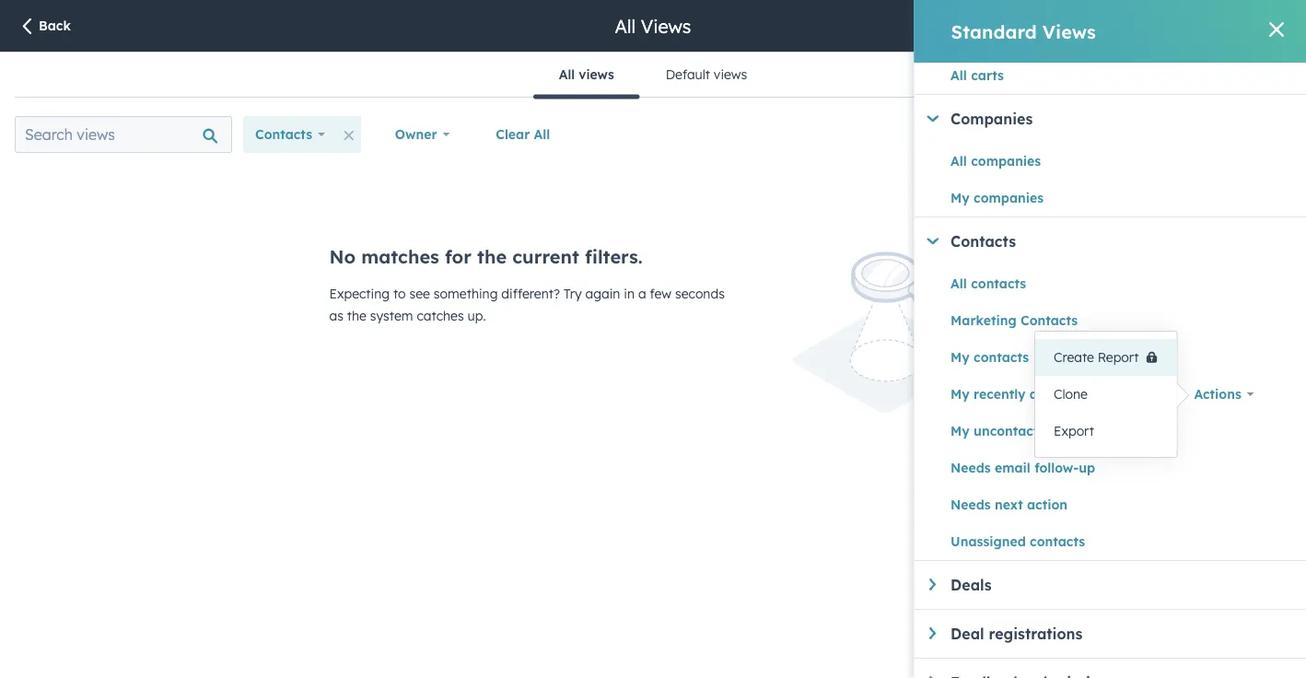 Task type: describe. For each thing, give the bounding box(es) containing it.
uncontacted
[[974, 423, 1054, 439]]

needs for needs next action
[[950, 497, 991, 513]]

my for my contacts
[[950, 349, 970, 365]]

close image
[[1270, 22, 1284, 37]]

needs email follow-up
[[950, 460, 1095, 476]]

few
[[650, 286, 672, 302]]

page section element
[[0, 0, 1306, 52]]

contacts for unassigned contacts
[[1030, 533, 1085, 550]]

clone button
[[1036, 376, 1177, 413]]

all contacts
[[950, 275, 1026, 292]]

different?
[[502, 286, 560, 302]]

all companies
[[950, 153, 1041, 169]]

matches
[[361, 245, 439, 268]]

export button
[[1036, 413, 1177, 450]]

create report button
[[1036, 339, 1177, 376]]

up
[[1079, 460, 1095, 476]]

owner
[[395, 126, 437, 142]]

all views
[[559, 66, 614, 82]]

in
[[624, 286, 635, 302]]

contacts for my contacts
[[974, 349, 1029, 365]]

1 horizontal spatial the
[[477, 245, 507, 268]]

Search views search field
[[15, 116, 232, 153]]

registrations
[[989, 625, 1082, 643]]

report
[[1098, 349, 1139, 365]]

caret image for companies
[[927, 115, 939, 122]]

actions button
[[1182, 376, 1266, 413]]

for
[[445, 245, 472, 268]]

action
[[1027, 497, 1067, 513]]

back
[[39, 18, 71, 34]]

current
[[513, 245, 579, 268]]

default views
[[666, 66, 747, 82]]

seconds
[[675, 286, 725, 302]]

no
[[329, 245, 356, 268]]

marketing contacts
[[950, 312, 1078, 328]]

needs next action link
[[950, 494, 1182, 516]]

all for all contacts
[[950, 275, 967, 292]]

expecting to see something different? try again in a few seconds as the system catches up.
[[329, 286, 725, 324]]

default
[[666, 66, 710, 82]]

my for my recently assigned contacts
[[950, 386, 970, 402]]

to
[[393, 286, 406, 302]]

needs email follow-up link
[[950, 457, 1182, 479]]

standard views
[[951, 20, 1096, 43]]

no matches for the current filters.
[[329, 245, 643, 268]]

standard
[[951, 20, 1037, 43]]

try
[[564, 286, 582, 302]]

carts
[[971, 67, 1004, 83]]

companies button
[[926, 110, 1306, 128]]

contacts button
[[926, 232, 1306, 251]]

email
[[995, 460, 1030, 476]]

clear all
[[496, 126, 550, 142]]

my companies
[[950, 190, 1044, 206]]

views for all views
[[579, 66, 614, 82]]

my contacts link
[[950, 346, 1182, 369]]

all companies link
[[950, 150, 1182, 172]]

contacts inside contacts popup button
[[255, 126, 312, 142]]

all right "clear"
[[534, 126, 550, 142]]

the inside expecting to see something different? try again in a few seconds as the system catches up.
[[347, 308, 367, 324]]

views for default views
[[714, 66, 747, 82]]

actions
[[1194, 386, 1241, 402]]

my uncontacted
[[950, 423, 1054, 439]]

export
[[1054, 423, 1094, 439]]

create
[[1054, 349, 1094, 365]]

expecting
[[329, 286, 390, 302]]



Task type: locate. For each thing, give the bounding box(es) containing it.
views for standard views
[[1043, 20, 1096, 43]]

companies for all companies
[[971, 153, 1041, 169]]

clear
[[496, 126, 530, 142]]

all up clear all button
[[559, 66, 575, 82]]

all for all views
[[615, 14, 636, 37]]

clear all button
[[484, 116, 562, 153]]

deal
[[950, 625, 984, 643]]

my uncontacted link
[[950, 420, 1182, 442]]

see
[[410, 286, 430, 302]]

all inside navigation
[[559, 66, 575, 82]]

2 needs from the top
[[950, 497, 991, 513]]

follow-
[[1034, 460, 1079, 476]]

all inside page section element
[[615, 14, 636, 37]]

contacts for all contacts
[[971, 275, 1026, 292]]

1 caret image from the top
[[929, 579, 936, 590]]

0 vertical spatial caret image
[[929, 579, 936, 590]]

the right as
[[347, 308, 367, 324]]

0 horizontal spatial views
[[579, 66, 614, 82]]

1 horizontal spatial contacts
[[950, 232, 1016, 251]]

1 vertical spatial contacts
[[950, 232, 1016, 251]]

deals
[[950, 576, 991, 594]]

my down all companies
[[950, 190, 970, 206]]

companies
[[971, 153, 1041, 169], [974, 190, 1044, 206]]

2 vertical spatial contacts
[[1020, 312, 1078, 328]]

3 my from the top
[[950, 386, 970, 402]]

needs left email
[[950, 460, 991, 476]]

my left uncontacted
[[950, 423, 970, 439]]

all views
[[615, 14, 691, 37]]

the
[[477, 245, 507, 268], [347, 308, 367, 324]]

views inside page section element
[[641, 14, 691, 37]]

all up 'marketing' in the top of the page
[[950, 275, 967, 292]]

caret image for deal registrations
[[929, 627, 936, 639]]

caret image
[[929, 579, 936, 590], [929, 676, 936, 678]]

as
[[329, 308, 344, 324]]

assigned
[[1029, 386, 1087, 402]]

next
[[995, 497, 1023, 513]]

my inside "link"
[[950, 190, 970, 206]]

my left recently at the bottom right
[[950, 386, 970, 402]]

views down page section element
[[579, 66, 614, 82]]

unassigned
[[950, 533, 1026, 550]]

contacts down the report
[[1091, 386, 1146, 402]]

1 horizontal spatial views
[[714, 66, 747, 82]]

1 vertical spatial companies
[[974, 190, 1044, 206]]

0 vertical spatial contacts
[[255, 126, 312, 142]]

needs left next
[[950, 497, 991, 513]]

views up all carts link
[[1043, 20, 1096, 43]]

my for my uncontacted
[[950, 423, 970, 439]]

companies down all companies
[[974, 190, 1044, 206]]

0 vertical spatial needs
[[950, 460, 991, 476]]

marketing
[[950, 312, 1016, 328]]

contacts up 'marketing' in the top of the page
[[971, 275, 1026, 292]]

contacts down needs next action link on the bottom right of the page
[[1030, 533, 1085, 550]]

1 vertical spatial needs
[[950, 497, 991, 513]]

all for all views
[[559, 66, 575, 82]]

0 horizontal spatial views
[[641, 14, 691, 37]]

unassigned contacts link
[[950, 531, 1182, 553]]

2 vertical spatial caret image
[[929, 627, 936, 639]]

2 caret image from the top
[[929, 676, 936, 678]]

1 views from the left
[[579, 66, 614, 82]]

needs for needs email follow-up
[[950, 460, 991, 476]]

views for all views
[[641, 14, 691, 37]]

1 vertical spatial caret image
[[929, 676, 936, 678]]

needs
[[950, 460, 991, 476], [950, 497, 991, 513]]

0 horizontal spatial the
[[347, 308, 367, 324]]

my
[[950, 190, 970, 206], [950, 349, 970, 365], [950, 386, 970, 402], [950, 423, 970, 439]]

the right for
[[477, 245, 507, 268]]

1 horizontal spatial views
[[1043, 20, 1096, 43]]

2 views from the left
[[714, 66, 747, 82]]

my for my companies
[[950, 190, 970, 206]]

0 vertical spatial the
[[477, 245, 507, 268]]

all left carts
[[950, 67, 967, 83]]

caret image inside deal registrations dropdown button
[[929, 627, 936, 639]]

contacts button
[[243, 116, 337, 153]]

caret image inside contacts dropdown button
[[927, 238, 939, 244]]

deal registrations button
[[929, 625, 1306, 643]]

1 vertical spatial the
[[347, 308, 367, 324]]

caret image inside the companies dropdown button
[[927, 115, 939, 122]]

views right default on the right top
[[714, 66, 747, 82]]

companies up my companies
[[971, 153, 1041, 169]]

views
[[579, 66, 614, 82], [714, 66, 747, 82]]

default views button
[[640, 53, 773, 97]]

my recently assigned contacts
[[950, 386, 1146, 402]]

owner button
[[383, 116, 462, 153]]

filters.
[[585, 245, 643, 268]]

system
[[370, 308, 413, 324]]

contacts inside marketing contacts link
[[1020, 312, 1078, 328]]

marketing contacts link
[[950, 310, 1182, 332]]

companies inside "link"
[[974, 190, 1044, 206]]

all up my companies
[[950, 153, 967, 169]]

unassigned contacts
[[950, 533, 1085, 550]]

all for all companies
[[950, 153, 967, 169]]

4 my from the top
[[950, 423, 970, 439]]

all
[[615, 14, 636, 37], [559, 66, 575, 82], [950, 67, 967, 83], [534, 126, 550, 142], [950, 153, 967, 169], [950, 275, 967, 292]]

contacts
[[971, 275, 1026, 292], [974, 349, 1029, 365], [1091, 386, 1146, 402], [1030, 533, 1085, 550]]

1 vertical spatial caret image
[[927, 238, 939, 244]]

all contacts link
[[950, 273, 1182, 295]]

recently
[[974, 386, 1025, 402]]

deal registrations
[[950, 625, 1082, 643]]

0 vertical spatial caret image
[[927, 115, 939, 122]]

navigation containing all views
[[533, 53, 773, 99]]

clone
[[1054, 386, 1088, 402]]

my recently assigned contacts link
[[950, 383, 1182, 405]]

companies
[[950, 110, 1033, 128]]

deals button
[[929, 576, 1306, 594]]

views up default on the right top
[[641, 14, 691, 37]]

my contacts
[[950, 349, 1029, 365]]

caret image inside deals "dropdown button"
[[929, 579, 936, 590]]

caret image for contacts
[[927, 238, 939, 244]]

all views button
[[533, 53, 640, 99]]

2 horizontal spatial contacts
[[1020, 312, 1078, 328]]

catches
[[417, 308, 464, 324]]

0 vertical spatial companies
[[971, 153, 1041, 169]]

back link
[[18, 17, 71, 37]]

again
[[586, 286, 620, 302]]

my companies link
[[950, 187, 1182, 209]]

2 my from the top
[[950, 349, 970, 365]]

contacts up recently at the bottom right
[[974, 349, 1029, 365]]

all up all views button on the left top of page
[[615, 14, 636, 37]]

navigation
[[533, 53, 773, 99]]

caret image
[[927, 115, 939, 122], [927, 238, 939, 244], [929, 627, 936, 639]]

1 my from the top
[[950, 190, 970, 206]]

up.
[[468, 308, 486, 324]]

companies for my companies
[[974, 190, 1044, 206]]

contacts
[[255, 126, 312, 142], [950, 232, 1016, 251], [1020, 312, 1078, 328]]

needs next action
[[950, 497, 1067, 513]]

all carts
[[950, 67, 1004, 83]]

my down 'marketing' in the top of the page
[[950, 349, 970, 365]]

1 needs from the top
[[950, 460, 991, 476]]

0 horizontal spatial contacts
[[255, 126, 312, 142]]

something
[[434, 286, 498, 302]]

all for all carts
[[950, 67, 967, 83]]

create report
[[1054, 349, 1139, 365]]

views
[[641, 14, 691, 37], [1043, 20, 1096, 43]]

a
[[638, 286, 646, 302]]

all carts link
[[950, 64, 1182, 87]]



Task type: vqa. For each thing, say whether or not it's contained in the screenshot.
No
yes



